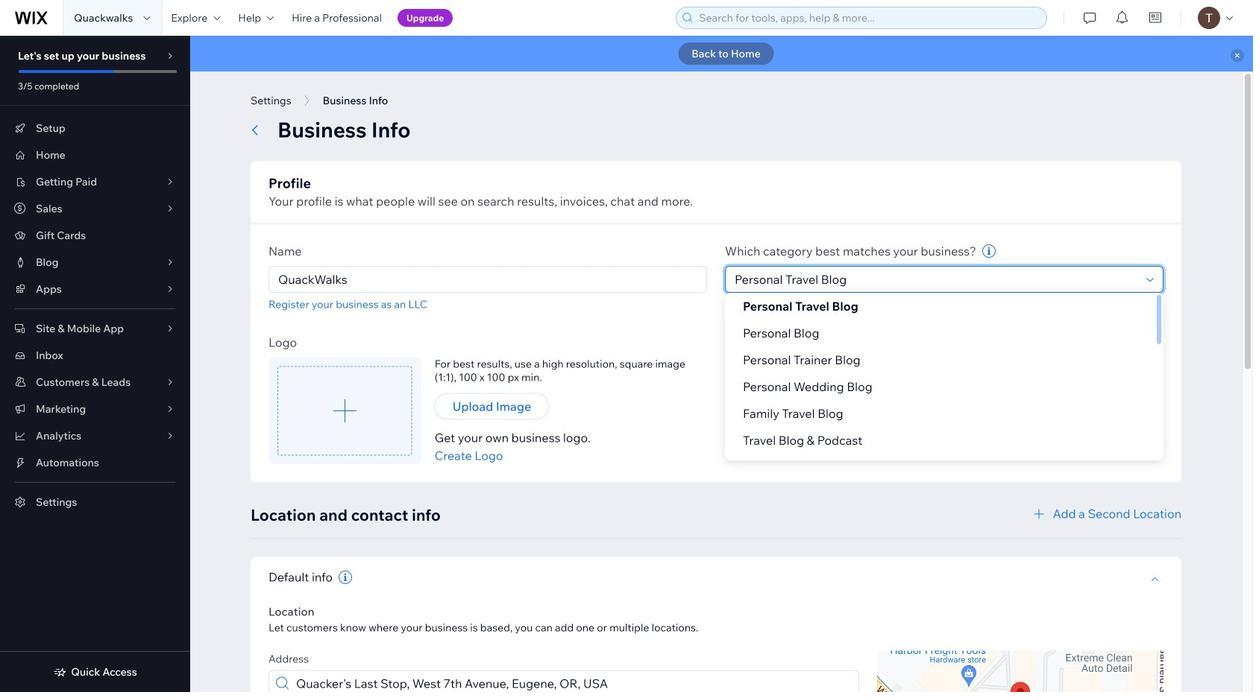 Task type: describe. For each thing, give the bounding box(es) containing it.
Type your business name (e.g., Amy's Shoes) field
[[274, 267, 702, 292]]

map region
[[877, 652, 1164, 693]]

Describe your business here. What makes it great? Use short catchy text to tell people what you do or offer. text field
[[725, 339, 1164, 445]]

Search for your business address field
[[292, 672, 854, 693]]



Task type: vqa. For each thing, say whether or not it's contained in the screenshot.
Search for tools, apps, help & more... field
yes



Task type: locate. For each thing, give the bounding box(es) containing it.
Enter your business or website type field
[[730, 267, 1142, 292]]

alert
[[190, 36, 1253, 72]]

Search for tools, apps, help & more... field
[[695, 7, 1042, 28]]

list box
[[725, 293, 1164, 481]]

sidebar element
[[0, 36, 190, 693]]



